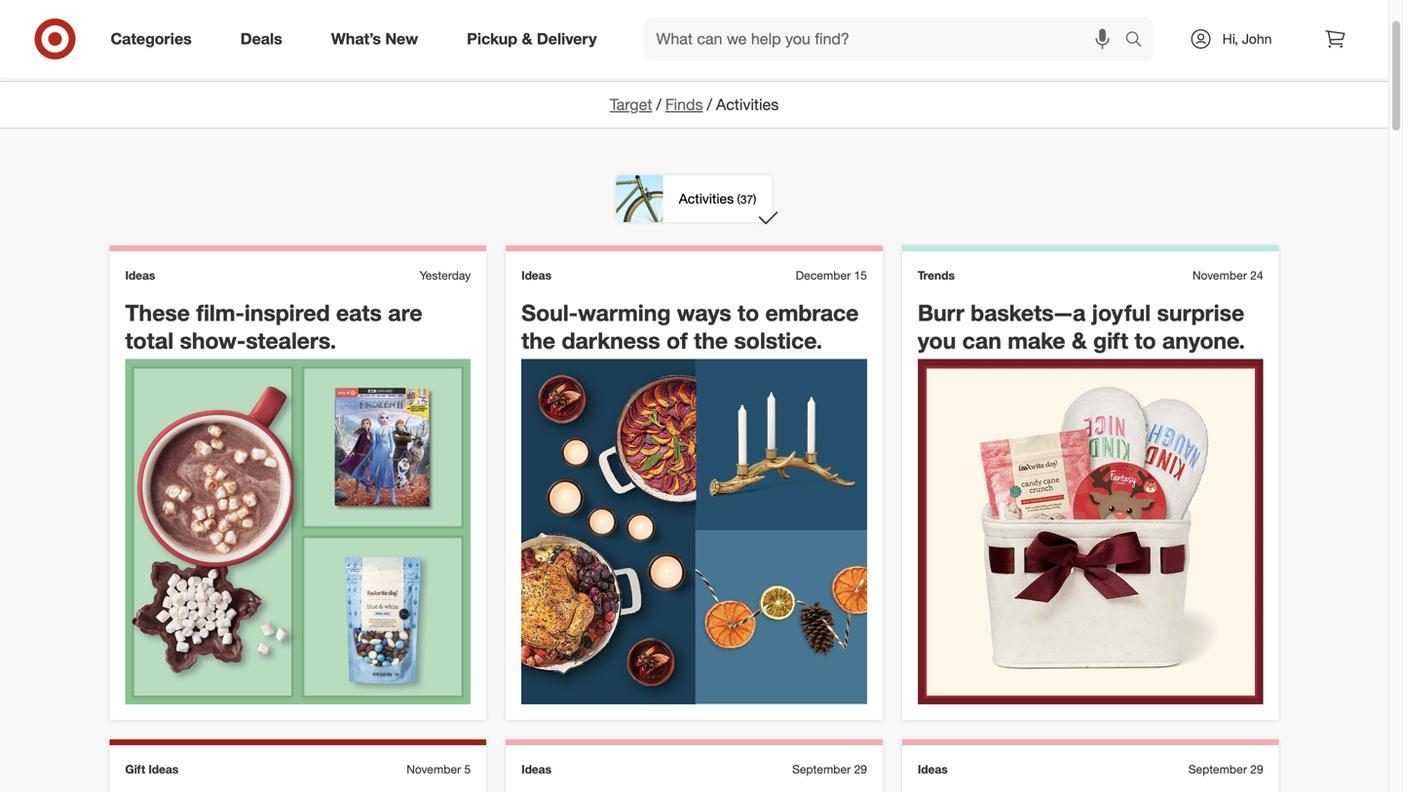 Task type: locate. For each thing, give the bounding box(es) containing it.
gift ideas
[[1212, 32, 1279, 51], [125, 762, 179, 777]]

0 horizontal spatial /
[[656, 95, 661, 114]]

bringing the latest trends and ideas to life.
[[275, 21, 430, 62]]

/
[[656, 95, 661, 114], [707, 95, 712, 114]]

trends inside trends link
[[568, 32, 614, 51]]

the up "and"
[[335, 21, 356, 40]]

ways
[[677, 299, 732, 326]]

search button
[[1116, 18, 1163, 64]]

1 horizontal spatial september 29
[[1189, 762, 1263, 777]]

to right gift in the right top of the page
[[1135, 327, 1156, 354]]

2 horizontal spatial to
[[1135, 327, 1156, 354]]

0 vertical spatial to
[[392, 43, 405, 62]]

joyful
[[1092, 299, 1151, 326]]

1 horizontal spatial /
[[707, 95, 712, 114]]

1 horizontal spatial 29
[[1250, 762, 1263, 777]]

to left life.
[[392, 43, 405, 62]]

1 horizontal spatial november
[[1193, 268, 1247, 282]]

0 horizontal spatial november
[[407, 762, 461, 777]]

gift
[[1212, 32, 1237, 51], [125, 762, 145, 777]]

bringing
[[275, 21, 331, 40]]

activities right finds link
[[716, 95, 779, 114]]

/ left finds link
[[656, 95, 661, 114]]

november left 24
[[1193, 268, 1247, 282]]

activities left (
[[679, 190, 734, 207]]

1 horizontal spatial the
[[522, 327, 556, 354]]

1 vertical spatial november
[[407, 762, 461, 777]]

0 vertical spatial trends
[[568, 32, 614, 51]]

1 horizontal spatial trends
[[918, 268, 955, 282]]

0 horizontal spatial trends
[[568, 32, 614, 51]]

solstice.
[[734, 327, 823, 354]]

september 29
[[792, 762, 867, 777], [1189, 762, 1263, 777]]

the
[[335, 21, 356, 40], [522, 327, 556, 354], [694, 327, 728, 354]]

0 horizontal spatial the
[[335, 21, 356, 40]]

pickup & delivery
[[467, 29, 597, 48]]

november
[[1193, 268, 1247, 282], [407, 762, 461, 777]]

soul-warming ways to embrace the darkness of the solstice.
[[522, 299, 859, 354]]

surprise
[[1157, 299, 1245, 326]]

1 horizontal spatial &
[[1072, 327, 1087, 354]]

pickup
[[467, 29, 518, 48]]

1 horizontal spatial to
[[738, 299, 759, 326]]

0 horizontal spatial 29
[[854, 762, 867, 777]]

& left gift in the right top of the page
[[1072, 327, 1087, 354]]

pickup & delivery link
[[450, 18, 621, 60]]

0 vertical spatial november
[[1193, 268, 1247, 282]]

1 / from the left
[[656, 95, 661, 114]]

0 horizontal spatial gift ideas
[[125, 762, 179, 777]]

november 5
[[407, 762, 471, 777]]

to
[[392, 43, 405, 62], [738, 299, 759, 326], [1135, 327, 1156, 354]]

1 vertical spatial to
[[738, 299, 759, 326]]

to up solstice.
[[738, 299, 759, 326]]

1 horizontal spatial gift
[[1212, 32, 1237, 51]]

the down ways
[[694, 327, 728, 354]]

1 vertical spatial gift
[[125, 762, 145, 777]]

life.
[[409, 43, 430, 62]]

december
[[796, 268, 851, 282]]

trends up burr
[[918, 268, 955, 282]]

november 24
[[1193, 268, 1263, 282]]

1 september 29 from the left
[[792, 762, 867, 777]]

1 vertical spatial &
[[1072, 327, 1087, 354]]

0 vertical spatial &
[[522, 29, 533, 48]]

what's
[[331, 29, 381, 48]]

0 horizontal spatial &
[[522, 29, 533, 48]]

burr
[[918, 299, 965, 326]]

/ right finds link
[[707, 95, 712, 114]]

2 horizontal spatial the
[[694, 327, 728, 354]]

delivery
[[537, 29, 597, 48]]

1 horizontal spatial gift ideas
[[1212, 32, 1279, 51]]

to inside soul-warming ways to embrace the darkness of the solstice.
[[738, 299, 759, 326]]

make
[[1008, 327, 1066, 354]]

eats
[[336, 299, 382, 326]]

1 horizontal spatial september
[[1189, 762, 1247, 777]]

burr baskets—a joyful surprise you can make & gift to anyone. image
[[918, 359, 1263, 705]]

what's new link
[[315, 18, 443, 60]]

)
[[753, 192, 757, 206]]

&
[[522, 29, 533, 48], [1072, 327, 1087, 354]]

trends
[[568, 32, 614, 51], [918, 268, 955, 282]]

0 horizontal spatial september 29
[[792, 762, 867, 777]]

latest
[[360, 21, 396, 40]]

baskets—a
[[971, 299, 1086, 326]]

finds
[[665, 95, 703, 114]]

september
[[792, 762, 851, 777], [1189, 762, 1247, 777]]

november left 5
[[407, 762, 461, 777]]

15
[[854, 268, 867, 282]]

to inside the burr baskets—a joyful surprise you can make & gift to anyone.
[[1135, 327, 1156, 354]]

1 29 from the left
[[854, 762, 867, 777]]

these
[[125, 299, 190, 326]]

0 vertical spatial gift
[[1212, 32, 1237, 51]]

24
[[1250, 268, 1263, 282]]

2 vertical spatial to
[[1135, 327, 1156, 354]]

0 horizontal spatial to
[[392, 43, 405, 62]]

activities
[[716, 95, 779, 114], [679, 190, 734, 207]]

trends
[[275, 43, 318, 62]]

hi, john
[[1223, 30, 1272, 47]]

29
[[854, 762, 867, 777], [1250, 762, 1263, 777]]

activities ( 37 )
[[679, 190, 757, 207]]

trends up the target link
[[568, 32, 614, 51]]

target link
[[610, 95, 652, 114]]

anyone.
[[1163, 327, 1245, 354]]

gift ideas link
[[1165, 22, 1279, 61]]

0 horizontal spatial september
[[792, 762, 851, 777]]

ideas link
[[733, 22, 817, 61]]

burr baskets—a joyful surprise you can make & gift to anyone.
[[918, 299, 1245, 354]]

& right pickup
[[522, 29, 533, 48]]

ideas inside ideas link
[[780, 32, 817, 51]]

ideas
[[780, 32, 817, 51], [1241, 32, 1279, 51], [125, 268, 155, 282], [522, 268, 552, 282], [148, 762, 179, 777], [522, 762, 552, 777], [918, 762, 948, 777]]

the down soul-
[[522, 327, 556, 354]]



Task type: describe. For each thing, give the bounding box(es) containing it.
0 horizontal spatial gift
[[125, 762, 145, 777]]

stealers.
[[246, 327, 336, 354]]

are
[[388, 299, 423, 326]]

target / finds / activities
[[610, 95, 779, 114]]

inspired
[[244, 299, 330, 326]]

what's new
[[331, 29, 418, 48]]

november for november 24
[[1193, 268, 1247, 282]]

warming
[[578, 299, 671, 326]]

& inside the burr baskets—a joyful surprise you can make & gift to anyone.
[[1072, 327, 1087, 354]]

these film-inspired eats are total show-stealers.
[[125, 299, 423, 354]]

search
[[1116, 31, 1163, 50]]

ideas
[[352, 43, 387, 62]]

0 vertical spatial activities
[[716, 95, 779, 114]]

1 vertical spatial activities
[[679, 190, 734, 207]]

new
[[385, 29, 418, 48]]

0 vertical spatial gift ideas
[[1212, 32, 1279, 51]]

37
[[740, 192, 753, 206]]

1 september from the left
[[792, 762, 851, 777]]

target finds image
[[110, 22, 256, 61]]

trends link
[[521, 22, 614, 61]]

you
[[918, 327, 956, 354]]

& inside pickup & delivery link
[[522, 29, 533, 48]]

these film-inspired eats are total show-stealers. image
[[125, 359, 471, 705]]

categories
[[111, 29, 192, 48]]

2 29 from the left
[[1250, 762, 1263, 777]]

categories link
[[94, 18, 216, 60]]

of
[[667, 327, 688, 354]]

target
[[610, 95, 652, 114]]

What can we help you find? suggestions appear below search field
[[645, 18, 1130, 60]]

deals link
[[224, 18, 307, 60]]

soul-
[[522, 299, 578, 326]]

5
[[464, 762, 471, 777]]

total
[[125, 327, 174, 354]]

john
[[1242, 30, 1272, 47]]

show-
[[180, 327, 246, 354]]

can
[[962, 327, 1002, 354]]

2 september from the left
[[1189, 762, 1247, 777]]

2 september 29 from the left
[[1189, 762, 1263, 777]]

2 / from the left
[[707, 95, 712, 114]]

december 15
[[796, 268, 867, 282]]

ideas inside gift ideas link
[[1241, 32, 1279, 51]]

finds link
[[665, 95, 703, 114]]

deals
[[240, 29, 282, 48]]

(
[[737, 192, 740, 206]]

and
[[322, 43, 347, 62]]

to inside bringing the latest trends and ideas to life.
[[392, 43, 405, 62]]

the inside bringing the latest trends and ideas to life.
[[335, 21, 356, 40]]

november for november 5
[[407, 762, 461, 777]]

yesterday
[[420, 268, 471, 282]]

gift
[[1093, 327, 1129, 354]]

film-
[[196, 299, 244, 326]]

darkness
[[562, 327, 660, 354]]

1 vertical spatial trends
[[918, 268, 955, 282]]

embrace
[[766, 299, 859, 326]]

soul-warming ways to embrace the darkness of the solstice. image
[[522, 359, 867, 705]]

hi,
[[1223, 30, 1238, 47]]

1 vertical spatial gift ideas
[[125, 762, 179, 777]]



Task type: vqa. For each thing, say whether or not it's contained in the screenshot.
Total
yes



